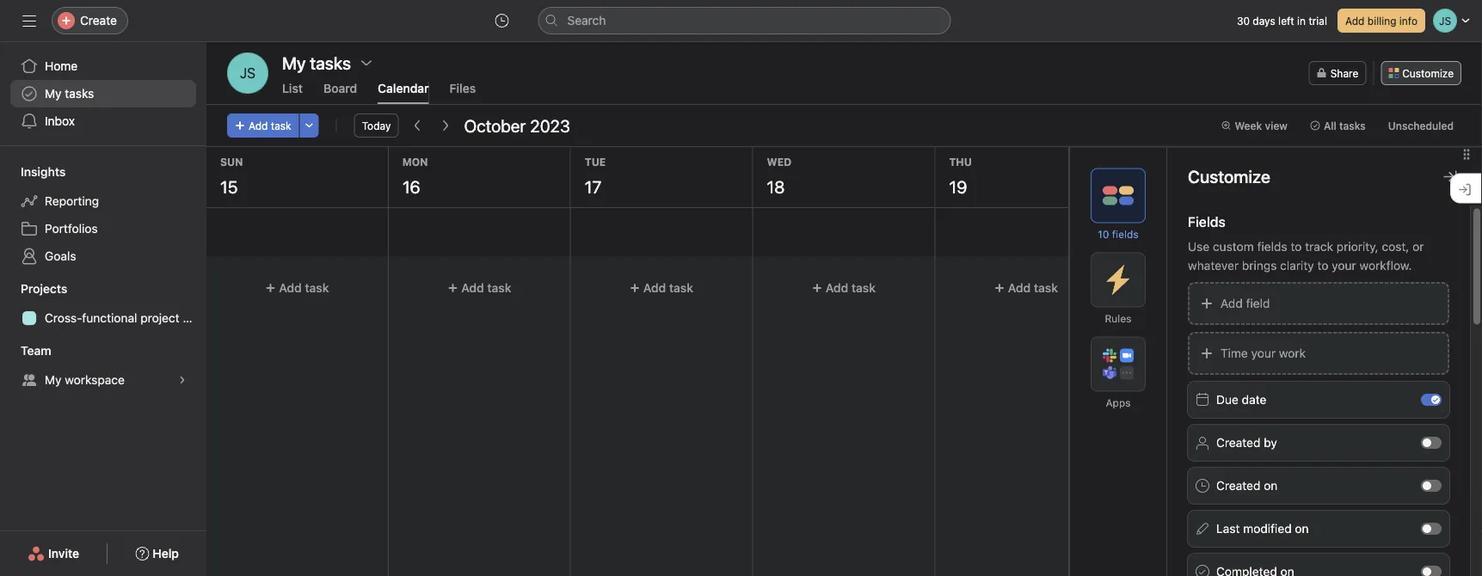 Task type: vqa. For each thing, say whether or not it's contained in the screenshot.
board
yes



Task type: describe. For each thing, give the bounding box(es) containing it.
time your work button
[[1189, 332, 1450, 375]]

invite button
[[16, 539, 91, 570]]

calendar
[[378, 81, 429, 96]]

priority,
[[1337, 239, 1379, 253]]

hide sidebar image
[[22, 14, 36, 28]]

reporting
[[45, 194, 99, 208]]

draft project brief
[[1133, 225, 1220, 237]]

apps
[[1106, 397, 1131, 409]]

brief
[[1198, 225, 1220, 237]]

team button
[[0, 343, 51, 360]]

time your work
[[1221, 346, 1306, 360]]

my for my tasks
[[45, 86, 62, 101]]

created for created by
[[1217, 435, 1261, 450]]

insights button
[[0, 164, 66, 181]]

today
[[362, 120, 391, 132]]

more actions image
[[304, 120, 315, 131]]

home link
[[10, 52, 196, 80]]

list link
[[282, 81, 303, 104]]

js
[[240, 65, 256, 81]]

sun 15
[[220, 156, 243, 197]]

next week image
[[438, 119, 452, 133]]

your inside button
[[1252, 346, 1276, 360]]

portfolios link
[[10, 215, 196, 243]]

add billing info button
[[1338, 9, 1426, 33]]

global element
[[0, 42, 207, 145]]

last
[[1217, 522, 1241, 536]]

functional
[[82, 311, 137, 325]]

created on
[[1217, 479, 1278, 493]]

files
[[450, 81, 476, 96]]

search list box
[[538, 7, 951, 34]]

sun
[[220, 156, 243, 168]]

all tasks button
[[1303, 114, 1374, 138]]

brings
[[1243, 258, 1278, 272]]

portfolios
[[45, 222, 98, 236]]

4 switch from the top
[[1422, 523, 1442, 535]]

in
[[1298, 15, 1306, 27]]

my workspace link
[[10, 367, 196, 394]]

your inside use custom fields to track priority, cost, or whatever brings clarity to your workflow.
[[1332, 258, 1357, 272]]

fields inside use custom fields to track priority, cost, or whatever brings clarity to your workflow.
[[1258, 239, 1288, 253]]

files link
[[450, 81, 476, 104]]

info
[[1400, 15, 1418, 27]]

tasks for my tasks
[[65, 86, 94, 101]]

plan
[[183, 311, 206, 325]]

date
[[1242, 392, 1267, 407]]

due
[[1217, 392, 1239, 407]]

close details image
[[1444, 170, 1458, 184]]

inbox link
[[10, 108, 196, 135]]

my for my workspace
[[45, 373, 62, 387]]

tasks for all tasks
[[1340, 120, 1367, 132]]

goals
[[45, 249, 76, 263]]

insights element
[[0, 157, 207, 274]]

js button
[[227, 52, 269, 94]]

thu
[[950, 156, 972, 168]]

add inside button
[[1346, 15, 1365, 27]]

2023
[[530, 115, 571, 136]]

list
[[282, 81, 303, 96]]

field
[[1247, 296, 1271, 310]]

add field
[[1221, 296, 1271, 310]]

0 horizontal spatial to
[[1291, 239, 1302, 253]]

cost,
[[1383, 239, 1410, 253]]

tue
[[585, 156, 606, 168]]

customize button
[[1382, 61, 1462, 85]]

18
[[767, 176, 785, 197]]

unscheduled button
[[1381, 114, 1462, 138]]

1 switch from the top
[[1422, 394, 1442, 406]]

create
[[80, 13, 117, 28]]

view
[[1266, 120, 1288, 132]]

days
[[1253, 15, 1276, 27]]

history image
[[495, 14, 509, 28]]

by
[[1264, 435, 1278, 450]]

0 horizontal spatial fields
[[1113, 228, 1139, 241]]

trial
[[1309, 15, 1328, 27]]

add billing info
[[1346, 15, 1418, 27]]

insights
[[21, 165, 66, 179]]

10
[[1098, 228, 1110, 241]]

30 days left in trial
[[1237, 15, 1328, 27]]

all
[[1324, 120, 1337, 132]]

1 vertical spatial project
[[141, 311, 180, 325]]

my tasks link
[[10, 80, 196, 108]]

team
[[21, 344, 51, 358]]

all tasks
[[1324, 120, 1367, 132]]

created by
[[1217, 435, 1278, 450]]



Task type: locate. For each thing, give the bounding box(es) containing it.
add field button
[[1189, 282, 1450, 325]]

1 my from the top
[[45, 86, 62, 101]]

0 vertical spatial created
[[1217, 435, 1261, 450]]

16
[[403, 176, 421, 197]]

1 created from the top
[[1217, 435, 1261, 450]]

2 switch from the top
[[1422, 437, 1442, 449]]

customize
[[1403, 67, 1454, 79], [1189, 167, 1271, 187]]

1 vertical spatial tasks
[[1340, 120, 1367, 132]]

reporting link
[[10, 188, 196, 215]]

help
[[153, 547, 179, 561]]

0 vertical spatial my
[[45, 86, 62, 101]]

teams element
[[0, 336, 207, 398]]

my up inbox
[[45, 86, 62, 101]]

workspace
[[65, 373, 125, 387]]

2 created from the top
[[1217, 479, 1261, 493]]

week
[[1235, 120, 1263, 132]]

add inside button
[[1221, 296, 1243, 310]]

1 horizontal spatial to
[[1318, 258, 1329, 272]]

1 horizontal spatial project
[[1160, 225, 1195, 237]]

to down track
[[1318, 258, 1329, 272]]

work
[[1280, 346, 1306, 360]]

mon
[[403, 156, 428, 168]]

tasks right the all
[[1340, 120, 1367, 132]]

help button
[[124, 539, 190, 570]]

tasks down home
[[65, 86, 94, 101]]

0 vertical spatial your
[[1332, 258, 1357, 272]]

cross-functional project plan
[[45, 311, 206, 325]]

time
[[1221, 346, 1249, 360]]

your left work
[[1252, 346, 1276, 360]]

or
[[1413, 239, 1425, 253]]

share
[[1331, 67, 1359, 79]]

your down priority,
[[1332, 258, 1357, 272]]

10 fields
[[1098, 228, 1139, 241]]

add task
[[249, 120, 291, 132], [279, 281, 329, 295], [461, 281, 512, 295], [644, 281, 694, 295], [826, 281, 876, 295], [1008, 281, 1059, 295], [1191, 281, 1241, 295], [1374, 281, 1424, 295]]

billing
[[1368, 15, 1397, 27]]

project up 'use' at the top right of page
[[1160, 225, 1195, 237]]

1 vertical spatial on
[[1296, 522, 1309, 536]]

fri 20
[[1132, 156, 1159, 197]]

create button
[[52, 7, 128, 34]]

october 2023
[[464, 115, 571, 136]]

30
[[1237, 15, 1250, 27]]

custom
[[1213, 239, 1255, 253]]

1 horizontal spatial fields
[[1258, 239, 1288, 253]]

goals link
[[10, 243, 196, 270]]

fri
[[1132, 156, 1149, 168]]

2 my from the top
[[45, 373, 62, 387]]

0 horizontal spatial your
[[1252, 346, 1276, 360]]

see details, my workspace image
[[177, 375, 188, 386]]

17
[[585, 176, 602, 197]]

board link
[[324, 81, 357, 104]]

5 switch from the top
[[1422, 566, 1442, 577]]

project
[[1160, 225, 1195, 237], [141, 311, 180, 325]]

created for created on
[[1217, 479, 1261, 493]]

modified
[[1244, 522, 1292, 536]]

customize inside dropdown button
[[1403, 67, 1454, 79]]

my tasks
[[45, 86, 94, 101]]

share button
[[1310, 61, 1367, 85]]

0 vertical spatial on
[[1264, 479, 1278, 493]]

add task button
[[227, 114, 299, 138], [213, 273, 381, 304], [396, 273, 563, 304], [578, 273, 746, 304], [760, 273, 928, 304], [943, 273, 1110, 304], [1125, 273, 1293, 304], [1307, 273, 1476, 304]]

show options image
[[360, 56, 374, 70]]

my down team
[[45, 373, 62, 387]]

calendar link
[[378, 81, 429, 104]]

0 vertical spatial customize
[[1403, 67, 1454, 79]]

1 horizontal spatial customize
[[1403, 67, 1454, 79]]

0 horizontal spatial customize
[[1189, 167, 1271, 187]]

created
[[1217, 435, 1261, 450], [1217, 479, 1261, 493]]

to
[[1291, 239, 1302, 253], [1318, 258, 1329, 272]]

customize up fields
[[1189, 167, 1271, 187]]

today button
[[354, 114, 399, 138]]

whatever
[[1189, 258, 1239, 272]]

1 horizontal spatial your
[[1332, 258, 1357, 272]]

0 horizontal spatial tasks
[[65, 86, 94, 101]]

1 vertical spatial your
[[1252, 346, 1276, 360]]

inbox
[[45, 114, 75, 128]]

cross-functional project plan link
[[10, 305, 206, 332]]

customize up the unscheduled dropdown button
[[1403, 67, 1454, 79]]

unscheduled
[[1389, 120, 1454, 132]]

15
[[220, 176, 238, 197]]

20
[[1139, 176, 1159, 197]]

tasks
[[65, 86, 94, 101], [1340, 120, 1367, 132]]

tasks inside all tasks 'dropdown button'
[[1340, 120, 1367, 132]]

tasks inside my tasks link
[[65, 86, 94, 101]]

0 vertical spatial to
[[1291, 239, 1302, 253]]

my workspace
[[45, 373, 125, 387]]

fields
[[1189, 213, 1226, 230]]

1 vertical spatial my
[[45, 373, 62, 387]]

1 vertical spatial to
[[1318, 258, 1329, 272]]

fields right 10
[[1113, 228, 1139, 241]]

switch
[[1422, 394, 1442, 406], [1422, 437, 1442, 449], [1422, 480, 1442, 492], [1422, 523, 1442, 535], [1422, 566, 1442, 577]]

0 vertical spatial tasks
[[65, 86, 94, 101]]

my tasks
[[282, 52, 351, 73]]

on right 'modified'
[[1296, 522, 1309, 536]]

created left by
[[1217, 435, 1261, 450]]

invite
[[48, 547, 79, 561]]

week view
[[1235, 120, 1288, 132]]

search
[[568, 13, 606, 28]]

my inside global 'element'
[[45, 86, 62, 101]]

workflow.
[[1360, 258, 1413, 272]]

due date
[[1217, 392, 1267, 407]]

19
[[950, 176, 968, 197]]

task
[[271, 120, 291, 132], [305, 281, 329, 295], [487, 281, 512, 295], [670, 281, 694, 295], [852, 281, 876, 295], [1034, 281, 1059, 295], [1217, 281, 1241, 295], [1399, 281, 1424, 295]]

your
[[1332, 258, 1357, 272], [1252, 346, 1276, 360]]

projects button
[[0, 281, 67, 298]]

my inside teams element
[[45, 373, 62, 387]]

week view button
[[1214, 114, 1296, 138]]

wed
[[767, 156, 792, 168]]

1 vertical spatial customize
[[1189, 167, 1271, 187]]

october
[[464, 115, 526, 136]]

previous week image
[[411, 119, 425, 133]]

left
[[1279, 15, 1295, 27]]

0 vertical spatial project
[[1160, 225, 1195, 237]]

projects element
[[0, 274, 207, 336]]

1 horizontal spatial tasks
[[1340, 120, 1367, 132]]

project left plan
[[141, 311, 180, 325]]

created down created by
[[1217, 479, 1261, 493]]

use custom fields to track priority, cost, or whatever brings clarity to your workflow.
[[1189, 239, 1425, 272]]

add
[[1346, 15, 1365, 27], [249, 120, 268, 132], [279, 281, 302, 295], [461, 281, 484, 295], [644, 281, 667, 295], [826, 281, 849, 295], [1008, 281, 1031, 295], [1191, 281, 1214, 295], [1374, 281, 1396, 295], [1221, 296, 1243, 310]]

1 horizontal spatial on
[[1296, 522, 1309, 536]]

board
[[324, 81, 357, 96]]

to up the 'clarity'
[[1291, 239, 1302, 253]]

1 vertical spatial created
[[1217, 479, 1261, 493]]

0 horizontal spatial on
[[1264, 479, 1278, 493]]

3 switch from the top
[[1422, 480, 1442, 492]]

0 horizontal spatial project
[[141, 311, 180, 325]]

track
[[1306, 239, 1334, 253]]

clarity
[[1281, 258, 1315, 272]]

projects
[[21, 282, 67, 296]]

fields up brings
[[1258, 239, 1288, 253]]

last modified on
[[1217, 522, 1309, 536]]

thu 19
[[950, 156, 972, 197]]

on down by
[[1264, 479, 1278, 493]]



